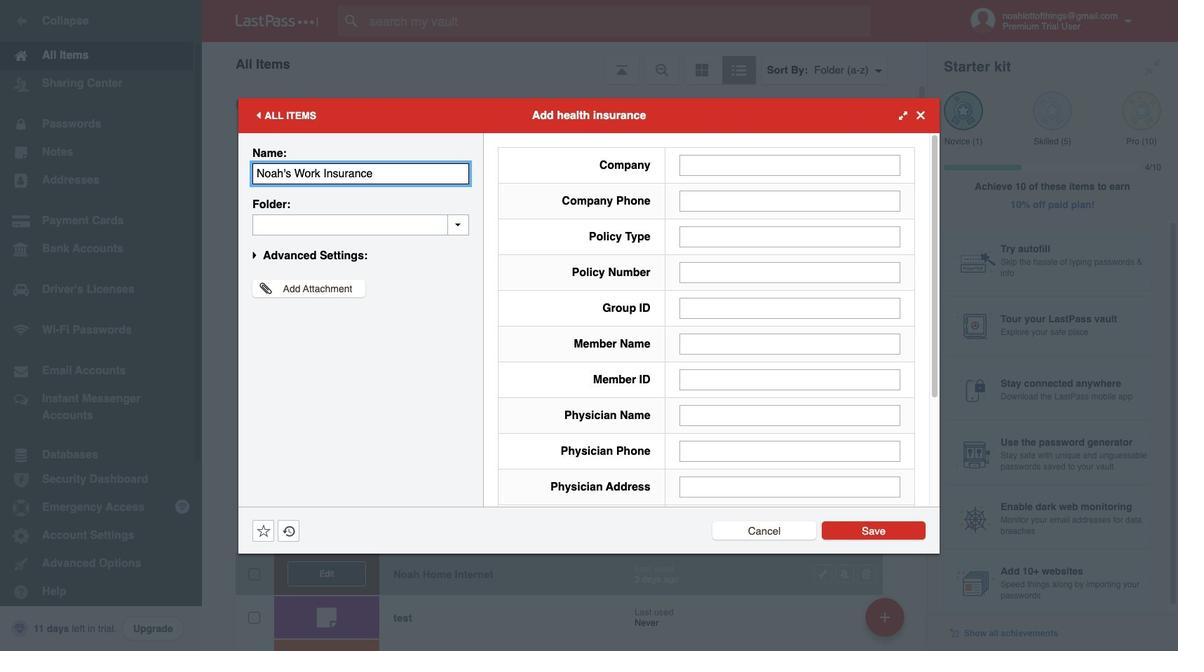 Task type: vqa. For each thing, say whether or not it's contained in the screenshot.
'Main navigation' navigation
yes



Task type: describe. For each thing, give the bounding box(es) containing it.
Search search field
[[338, 6, 899, 36]]

main navigation navigation
[[0, 0, 202, 652]]



Task type: locate. For each thing, give the bounding box(es) containing it.
None text field
[[680, 155, 901, 176], [680, 191, 901, 212], [253, 214, 469, 235], [680, 226, 901, 247], [680, 262, 901, 283], [680, 405, 901, 426], [680, 477, 901, 498], [680, 155, 901, 176], [680, 191, 901, 212], [253, 214, 469, 235], [680, 226, 901, 247], [680, 262, 901, 283], [680, 405, 901, 426], [680, 477, 901, 498]]

lastpass image
[[236, 15, 319, 27]]

search my vault text field
[[338, 6, 899, 36]]

None text field
[[253, 163, 469, 184], [680, 298, 901, 319], [680, 334, 901, 355], [680, 369, 901, 391], [680, 441, 901, 462], [253, 163, 469, 184], [680, 298, 901, 319], [680, 334, 901, 355], [680, 369, 901, 391], [680, 441, 901, 462]]

new item image
[[881, 613, 890, 623]]

new item navigation
[[861, 594, 914, 652]]

vault options navigation
[[202, 42, 928, 84]]

dialog
[[239, 98, 940, 643]]



